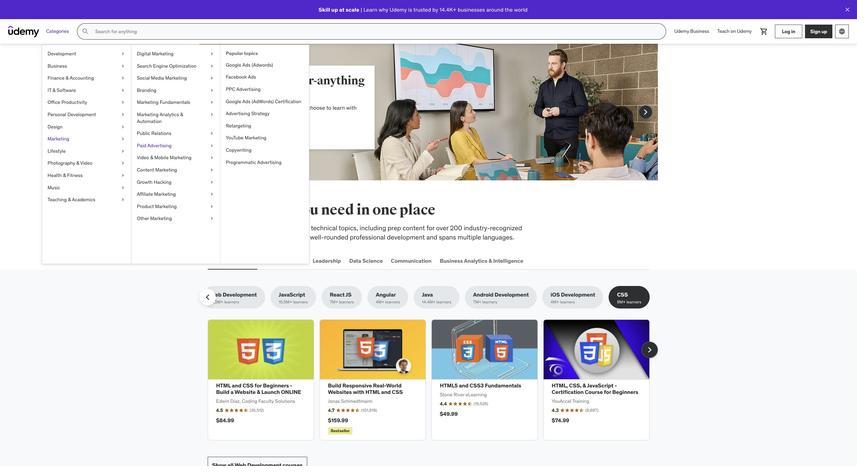 Task type: locate. For each thing, give the bounding box(es) containing it.
1 vertical spatial a
[[231, 389, 234, 396]]

personal
[[48, 112, 66, 118]]

0 horizontal spatial it
[[48, 87, 51, 93]]

html5 and css3 fundamentals link
[[440, 383, 521, 389]]

world
[[514, 6, 528, 13]]

close image
[[844, 6, 851, 13]]

course
[[585, 389, 603, 396]]

carousel element
[[199, 44, 658, 181], [208, 320, 658, 441]]

one
[[372, 202, 397, 219]]

0 horizontal spatial fundamentals
[[160, 99, 190, 106]]

2 - from the left
[[615, 383, 617, 389]]

xsmall image inside search engine optimization link
[[209, 63, 215, 70]]

communication
[[391, 258, 432, 264]]

development link
[[42, 48, 131, 60]]

1 horizontal spatial html
[[365, 389, 380, 396]]

7m+ inside react js 7m+ learners
[[330, 300, 338, 305]]

0 horizontal spatial javascript
[[279, 292, 305, 298]]

Search for anything text field
[[94, 26, 658, 37]]

1 vertical spatial javascript
[[587, 383, 614, 389]]

for inside html and css for beginners - build a website & launch online
[[255, 383, 262, 389]]

1 vertical spatial next image
[[644, 345, 655, 356]]

advertising inside "link"
[[236, 86, 261, 92]]

html5
[[440, 383, 458, 389]]

& down marketing fundamentals link
[[180, 112, 183, 118]]

up left 'at' on the left of the page
[[331, 6, 338, 13]]

xsmall image for video & mobile marketing
[[209, 155, 215, 162]]

in right log
[[791, 28, 795, 34]]

development inside android development 7m+ learners
[[495, 292, 529, 298]]

0 vertical spatial next image
[[640, 107, 651, 118]]

xsmall image for affiliate marketing
[[209, 191, 215, 198]]

2 horizontal spatial for
[[604, 389, 611, 396]]

& right teaching
[[68, 197, 71, 203]]

xsmall image for music
[[120, 185, 126, 191]]

1 horizontal spatial up
[[822, 28, 827, 34]]

analytics down "multiple"
[[464, 258, 487, 264]]

web inside button
[[209, 258, 221, 264]]

0 vertical spatial google
[[226, 62, 241, 68]]

data
[[349, 258, 361, 264]]

advertising down facebook ads
[[236, 86, 261, 92]]

the left world
[[505, 6, 513, 13]]

fundamentals right css3
[[485, 383, 521, 389]]

1 vertical spatial web
[[210, 292, 222, 298]]

build inside build responsive real-world websites with html and css
[[328, 383, 341, 389]]

skills up supports
[[288, 224, 302, 232]]

xsmall image inside business link
[[120, 63, 126, 70]]

& inside marketing analytics & automation
[[180, 112, 183, 118]]

development up 12.2m+ at left bottom
[[223, 292, 257, 298]]

1 horizontal spatial beginners
[[612, 389, 638, 396]]

ads down the google ads (adwords)
[[248, 74, 256, 80]]

1 horizontal spatial a
[[259, 129, 262, 136]]

0 vertical spatial javascript
[[279, 292, 305, 298]]

development right ios
[[561, 292, 595, 298]]

teams
[[232, 87, 265, 102]]

9m+
[[617, 300, 626, 305]]

1 vertical spatial to
[[304, 224, 310, 232]]

certification
[[275, 98, 301, 105], [552, 389, 584, 396]]

design
[[48, 124, 63, 130]]

2 7m+ from the left
[[473, 300, 481, 305]]

trusted
[[413, 6, 431, 13]]

xsmall image for marketing analytics & automation
[[209, 112, 215, 118]]

0 vertical spatial with
[[346, 104, 357, 111]]

with inside build responsive real-world websites with html and css
[[353, 389, 364, 396]]

critical
[[235, 224, 255, 232]]

it left 'certifications'
[[264, 258, 269, 264]]

css left launch
[[243, 383, 253, 389]]

development down office productivity link
[[67, 112, 96, 118]]

0 horizontal spatial to
[[304, 224, 310, 232]]

0 vertical spatial in
[[791, 28, 795, 34]]

office productivity link
[[42, 97, 131, 109]]

css right real-
[[392, 389, 403, 396]]

1 horizontal spatial -
[[615, 383, 617, 389]]

0 horizontal spatial video
[[80, 160, 92, 166]]

why for |
[[379, 6, 388, 13]]

xsmall image inside it & software link
[[120, 87, 126, 94]]

1 horizontal spatial it
[[264, 258, 269, 264]]

digital marketing link
[[131, 48, 220, 60]]

1 vertical spatial business
[[48, 63, 67, 69]]

xsmall image inside the content marketing link
[[209, 167, 215, 174]]

2 vertical spatial ads
[[242, 98, 251, 105]]

1 - from the left
[[290, 383, 292, 389]]

1 horizontal spatial why
[[379, 6, 388, 13]]

1 horizontal spatial business
[[440, 258, 463, 264]]

log in
[[782, 28, 795, 34]]

learners inside web development 12.2m+ learners
[[224, 300, 239, 305]]

0 horizontal spatial 4m+
[[376, 300, 384, 305]]

& right health
[[63, 172, 66, 179]]

xsmall image inside the teaching & academics link
[[120, 197, 126, 204]]

learners inside angular 4m+ learners
[[385, 300, 400, 305]]

xsmall image for health & fitness
[[120, 172, 126, 179]]

1 horizontal spatial the
[[505, 6, 513, 13]]

why inside "build ready-for-anything teams see why leading organizations choose to learn with udemy business."
[[243, 104, 253, 111]]

paid
[[137, 143, 146, 149]]

1 vertical spatial with
[[353, 389, 364, 396]]

1 horizontal spatial javascript
[[587, 383, 614, 389]]

1 horizontal spatial certification
[[552, 389, 584, 396]]

& left launch
[[257, 389, 260, 396]]

build for websites
[[328, 383, 341, 389]]

real-
[[373, 383, 386, 389]]

business left the 'teach'
[[690, 28, 709, 34]]

a left website
[[231, 389, 234, 396]]

for inside covering critical workplace skills to technical topics, including prep content for over 200 industry-recognized certifications, our catalog supports well-rounded professional development and spans multiple languages.
[[427, 224, 435, 232]]

build left responsive
[[328, 383, 341, 389]]

2 google from the top
[[226, 98, 241, 105]]

(adwords)
[[252, 98, 274, 105]]

development inside web development 12.2m+ learners
[[223, 292, 257, 298]]

choose
[[307, 104, 325, 111]]

angular 4m+ learners
[[376, 292, 400, 305]]

0 horizontal spatial html
[[216, 383, 231, 389]]

android
[[473, 292, 494, 298]]

& inside "link"
[[66, 75, 69, 81]]

programmatic advertising link
[[220, 157, 309, 169]]

growth hacking
[[137, 179, 171, 185]]

skills up workplace
[[255, 202, 291, 219]]

data science button
[[348, 253, 384, 269]]

xsmall image inside digital marketing 'link'
[[209, 51, 215, 57]]

request a demo
[[236, 129, 277, 136]]

communication button
[[390, 253, 433, 269]]

14.4k+
[[440, 6, 457, 13]]

0 horizontal spatial build
[[216, 389, 229, 396]]

next image
[[640, 107, 651, 118], [644, 345, 655, 356]]

xsmall image for photography & video
[[120, 160, 126, 167]]

development for web development 12.2m+ learners
[[223, 292, 257, 298]]

previous image
[[206, 107, 217, 118]]

0 horizontal spatial certification
[[275, 98, 301, 105]]

xsmall image inside product marketing link
[[209, 204, 215, 210]]

for inside html, css, & javascript - certification course for beginners
[[604, 389, 611, 396]]

xsmall image
[[120, 51, 126, 57], [120, 75, 126, 82], [209, 99, 215, 106], [120, 112, 126, 118], [120, 124, 126, 130], [120, 136, 126, 143], [120, 160, 126, 167], [209, 167, 215, 174], [120, 172, 126, 179], [120, 185, 126, 191], [209, 191, 215, 198], [209, 204, 215, 210]]

sign
[[810, 28, 821, 34]]

1 horizontal spatial 7m+
[[473, 300, 481, 305]]

4m+
[[376, 300, 384, 305], [551, 300, 559, 305]]

why right learn
[[379, 6, 388, 13]]

xsmall image inside office productivity link
[[120, 99, 126, 106]]

optimization
[[169, 63, 196, 69]]

analytics inside button
[[464, 258, 487, 264]]

0 horizontal spatial 7m+
[[330, 300, 338, 305]]

html and css for beginners - build a website & launch online
[[216, 383, 301, 396]]

javascript up 15.5m+
[[279, 292, 305, 298]]

advertising for paid advertising
[[147, 143, 172, 149]]

build for teams
[[232, 74, 262, 88]]

javascript right css,
[[587, 383, 614, 389]]

with right websites
[[353, 389, 364, 396]]

development for ios development 4m+ learners
[[561, 292, 595, 298]]

1 vertical spatial certification
[[552, 389, 584, 396]]

covering critical workplace skills to technical topics, including prep content for over 200 industry-recognized certifications, our catalog supports well-rounded professional development and spans multiple languages.
[[208, 224, 522, 241]]

youtube marketing link
[[220, 132, 309, 144]]

to up supports
[[304, 224, 310, 232]]

2 horizontal spatial build
[[328, 383, 341, 389]]

xsmall image for lifestyle
[[120, 148, 126, 155]]

carousel element containing html and css for beginners - build a website & launch online
[[208, 320, 658, 441]]

with right learn
[[346, 104, 357, 111]]

xsmall image for it & software
[[120, 87, 126, 94]]

leading
[[254, 104, 272, 111]]

learners inside the javascript 15.5m+ learners
[[293, 300, 308, 305]]

development down categories dropdown button
[[48, 51, 76, 57]]

it for it & software
[[48, 87, 51, 93]]

it inside button
[[264, 258, 269, 264]]

& left intelligence
[[489, 258, 492, 264]]

xsmall image inside music link
[[120, 185, 126, 191]]

up for skill
[[331, 6, 338, 13]]

0 horizontal spatial beginners
[[263, 383, 289, 389]]

certification inside html, css, & javascript - certification course for beginners
[[552, 389, 584, 396]]

0 horizontal spatial -
[[290, 383, 292, 389]]

web development button
[[208, 253, 257, 269]]

xsmall image inside other marketing link
[[209, 216, 215, 222]]

teach on udemy link
[[713, 23, 756, 40]]

for right course
[[604, 389, 611, 396]]

business up finance
[[48, 63, 67, 69]]

4 learners from the left
[[385, 300, 400, 305]]

1 vertical spatial up
[[822, 28, 827, 34]]

up right 'sign'
[[822, 28, 827, 34]]

4m+ inside angular 4m+ learners
[[376, 300, 384, 305]]

topic filters element
[[199, 286, 650, 309]]

xsmall image inside marketing analytics & automation link
[[209, 112, 215, 118]]

1 vertical spatial skills
[[288, 224, 302, 232]]

certification down ready-
[[275, 98, 301, 105]]

0 horizontal spatial in
[[357, 202, 370, 219]]

carousel element containing build ready-for-anything teams
[[199, 44, 658, 181]]

- inside html and css for beginners - build a website & launch online
[[290, 383, 292, 389]]

xsmall image inside finance & accounting "link"
[[120, 75, 126, 82]]

analytics inside marketing analytics & automation
[[160, 112, 179, 118]]

business
[[690, 28, 709, 34], [48, 63, 67, 69], [440, 258, 463, 264]]

1 horizontal spatial 4m+
[[551, 300, 559, 305]]

advertising for programmatic advertising
[[257, 159, 282, 165]]

affiliate
[[137, 191, 153, 197]]

certifications,
[[208, 233, 247, 241]]

anything
[[317, 74, 365, 88]]

& inside html and css for beginners - build a website & launch online
[[257, 389, 260, 396]]

1 horizontal spatial video
[[137, 155, 149, 161]]

teach on udemy
[[717, 28, 752, 34]]

0 vertical spatial carousel element
[[199, 44, 658, 181]]

javascript
[[279, 292, 305, 298], [587, 383, 614, 389]]

and
[[427, 233, 437, 241], [232, 383, 241, 389], [459, 383, 469, 389], [381, 389, 391, 396]]

beginners right course
[[612, 389, 638, 396]]

development down the certifications,
[[222, 258, 256, 264]]

design link
[[42, 121, 131, 133]]

0 vertical spatial it
[[48, 87, 51, 93]]

1 horizontal spatial analytics
[[464, 258, 487, 264]]

business for business
[[48, 63, 67, 69]]

google for google ads (adwords)
[[226, 62, 241, 68]]

learners inside android development 7m+ learners
[[482, 300, 497, 305]]

0 vertical spatial ads
[[242, 62, 251, 68]]

scale
[[346, 6, 359, 13]]

it up the "office"
[[48, 87, 51, 93]]

0 horizontal spatial css
[[243, 383, 253, 389]]

in
[[791, 28, 795, 34], [357, 202, 370, 219]]

6 learners from the left
[[482, 300, 497, 305]]

video inside video & mobile marketing link
[[137, 155, 149, 161]]

xsmall image inside development link
[[120, 51, 126, 57]]

4m+ down ios
[[551, 300, 559, 305]]

development right android
[[495, 292, 529, 298]]

other marketing link
[[131, 213, 220, 225]]

recognized
[[490, 224, 522, 232]]

analytics for business
[[464, 258, 487, 264]]

it certifications
[[264, 258, 305, 264]]

xsmall image for design
[[120, 124, 126, 130]]

udemy image
[[8, 26, 39, 37]]

web down the certifications,
[[209, 258, 221, 264]]

supports
[[283, 233, 308, 241]]

xsmall image for personal development
[[120, 112, 126, 118]]

a left demo
[[259, 129, 262, 136]]

business down spans at the right of the page
[[440, 258, 463, 264]]

css up 9m+
[[617, 292, 628, 298]]

angular
[[376, 292, 396, 298]]

xsmall image for business
[[120, 63, 126, 70]]

0 vertical spatial certification
[[275, 98, 301, 105]]

video down paid
[[137, 155, 149, 161]]

ads right 'see'
[[242, 98, 251, 105]]

& inside button
[[489, 258, 492, 264]]

1 google from the top
[[226, 62, 241, 68]]

1 learners from the left
[[224, 300, 239, 305]]

marketing analytics & automation
[[137, 112, 183, 124]]

1 horizontal spatial build
[[232, 74, 262, 88]]

xsmall image inside design link
[[120, 124, 126, 130]]

workplace
[[256, 224, 286, 232]]

2 vertical spatial business
[[440, 258, 463, 264]]

css inside html and css for beginners - build a website & launch online
[[243, 383, 253, 389]]

0 horizontal spatial analytics
[[160, 112, 179, 118]]

business inside button
[[440, 258, 463, 264]]

1 4m+ from the left
[[376, 300, 384, 305]]

fundamentals down branding link
[[160, 99, 190, 106]]

1 horizontal spatial for
[[427, 224, 435, 232]]

7m+ down android
[[473, 300, 481, 305]]

paid advertising element
[[220, 45, 309, 264]]

why
[[379, 6, 388, 13], [243, 104, 253, 111]]

analytics down the marketing fundamentals in the left top of the page
[[160, 112, 179, 118]]

1 vertical spatial ads
[[248, 74, 256, 80]]

1 horizontal spatial in
[[791, 28, 795, 34]]

0 vertical spatial to
[[326, 104, 331, 111]]

for left over
[[427, 224, 435, 232]]

log in link
[[775, 25, 802, 38]]

0 vertical spatial up
[[331, 6, 338, 13]]

automation
[[137, 118, 162, 124]]

ads for (adwords)
[[242, 62, 251, 68]]

with
[[346, 104, 357, 111], [353, 389, 364, 396]]

2 learners from the left
[[293, 300, 308, 305]]

1 vertical spatial analytics
[[464, 258, 487, 264]]

8 learners from the left
[[627, 300, 642, 305]]

2 4m+ from the left
[[551, 300, 559, 305]]

& right finance
[[66, 75, 69, 81]]

music link
[[42, 182, 131, 194]]

xsmall image inside public relations link
[[209, 130, 215, 137]]

product marketing link
[[131, 201, 220, 213]]

0 horizontal spatial a
[[231, 389, 234, 396]]

xsmall image inside marketing link
[[120, 136, 126, 143]]

2 horizontal spatial business
[[690, 28, 709, 34]]

& right css,
[[583, 383, 586, 389]]

xsmall image inside photography & video link
[[120, 160, 126, 167]]

advertising down relations
[[147, 143, 172, 149]]

why right 'see'
[[243, 104, 253, 111]]

xsmall image inside affiliate marketing link
[[209, 191, 215, 198]]

1 vertical spatial it
[[264, 258, 269, 264]]

0 vertical spatial web
[[209, 258, 221, 264]]

xsmall image inside lifestyle link
[[120, 148, 126, 155]]

public relations link
[[131, 128, 220, 140]]

all
[[208, 202, 228, 219]]

marketing
[[152, 51, 174, 57], [165, 75, 187, 81], [137, 99, 159, 106], [137, 112, 159, 118], [245, 135, 266, 141], [48, 136, 69, 142], [170, 155, 192, 161], [155, 167, 177, 173], [154, 191, 176, 197], [155, 204, 177, 210], [150, 216, 172, 222]]

javascript inside html, css, & javascript - certification course for beginners
[[587, 383, 614, 389]]

in up including
[[357, 202, 370, 219]]

google ads (adwords) certification
[[226, 98, 301, 105]]

shopping cart with 0 items image
[[760, 27, 768, 36]]

0 horizontal spatial for
[[255, 383, 262, 389]]

google down popular
[[226, 62, 241, 68]]

web up 12.2m+ at left bottom
[[210, 292, 222, 298]]

beginners right website
[[263, 383, 289, 389]]

business for business analytics & intelligence
[[440, 258, 463, 264]]

video down lifestyle link
[[80, 160, 92, 166]]

7m+ down react
[[330, 300, 338, 305]]

0 horizontal spatial the
[[230, 202, 252, 219]]

web inside web development 12.2m+ learners
[[210, 292, 222, 298]]

xsmall image inside growth hacking 'link'
[[209, 179, 215, 186]]

xsmall image for teaching & academics
[[120, 197, 126, 204]]

photography & video link
[[42, 158, 131, 170]]

1 vertical spatial google
[[226, 98, 241, 105]]

- right launch
[[290, 383, 292, 389]]

build down the google ads (adwords)
[[232, 74, 262, 88]]

popular
[[226, 50, 243, 56]]

for left online
[[255, 383, 262, 389]]

ads down popular topics
[[242, 62, 251, 68]]

growth
[[137, 179, 153, 185]]

other
[[137, 216, 149, 222]]

xsmall image for office productivity
[[120, 99, 126, 106]]

google down the ppc
[[226, 98, 241, 105]]

build inside html and css for beginners - build a website & launch online
[[216, 389, 229, 396]]

and inside build responsive real-world websites with html and css
[[381, 389, 391, 396]]

0 horizontal spatial up
[[331, 6, 338, 13]]

html inside html and css for beginners - build a website & launch online
[[216, 383, 231, 389]]

web for web development 12.2m+ learners
[[210, 292, 222, 298]]

xsmall image inside the paid advertising link
[[209, 143, 215, 149]]

xsmall image inside marketing fundamentals link
[[209, 99, 215, 106]]

marketing link
[[42, 133, 131, 145]]

0 horizontal spatial why
[[243, 104, 253, 111]]

7m+ inside android development 7m+ learners
[[473, 300, 481, 305]]

0 vertical spatial analytics
[[160, 112, 179, 118]]

1 7m+ from the left
[[330, 300, 338, 305]]

1 vertical spatial why
[[243, 104, 253, 111]]

xsmall image
[[209, 51, 215, 57], [120, 63, 126, 70], [209, 63, 215, 70], [209, 75, 215, 82], [120, 87, 126, 94], [209, 87, 215, 94], [120, 99, 126, 106], [209, 112, 215, 118], [209, 130, 215, 137], [209, 143, 215, 149], [120, 148, 126, 155], [209, 155, 215, 162], [209, 179, 215, 186], [120, 197, 126, 204], [209, 216, 215, 222]]

xsmall image inside social media marketing link
[[209, 75, 215, 82]]

html left website
[[216, 383, 231, 389]]

xsmall image inside personal development link
[[120, 112, 126, 118]]

0 horizontal spatial business
[[48, 63, 67, 69]]

social media marketing link
[[131, 72, 220, 84]]

& left mobile
[[150, 155, 153, 161]]

xsmall image inside health & fitness link
[[120, 172, 126, 179]]

development inside button
[[222, 258, 256, 264]]

udemy inside "build ready-for-anything teams see why leading organizations choose to learn with udemy business."
[[232, 112, 249, 119]]

web for web development
[[209, 258, 221, 264]]

ads for (adwords)
[[242, 98, 251, 105]]

is
[[408, 6, 412, 13]]

build left website
[[216, 389, 229, 396]]

0 vertical spatial why
[[379, 6, 388, 13]]

photography
[[48, 160, 75, 166]]

xsmall image inside branding link
[[209, 87, 215, 94]]

- right course
[[615, 383, 617, 389]]

7 learners from the left
[[560, 300, 575, 305]]

to left learn
[[326, 104, 331, 111]]

5 learners from the left
[[436, 300, 451, 305]]

certification left course
[[552, 389, 584, 396]]

up for sign
[[822, 28, 827, 34]]

2 horizontal spatial css
[[617, 292, 628, 298]]

html inside build responsive real-world websites with html and css
[[365, 389, 380, 396]]

xsmall image inside video & mobile marketing link
[[209, 155, 215, 162]]

1 vertical spatial carousel element
[[208, 320, 658, 441]]

the up critical
[[230, 202, 252, 219]]

xsmall image for development
[[120, 51, 126, 57]]

development inside ios development 4m+ learners
[[561, 292, 595, 298]]

data science
[[349, 258, 383, 264]]

build inside "build ready-for-anything teams see why leading organizations choose to learn with udemy business."
[[232, 74, 262, 88]]

1 horizontal spatial fundamentals
[[485, 383, 521, 389]]

and inside covering critical workplace skills to technical topics, including prep content for over 200 industry-recognized certifications, our catalog supports well-rounded professional development and spans multiple languages.
[[427, 233, 437, 241]]

development for personal development
[[67, 112, 96, 118]]

lifestyle
[[48, 148, 66, 154]]

4m+ down angular
[[376, 300, 384, 305]]

1 horizontal spatial to
[[326, 104, 331, 111]]

1 horizontal spatial css
[[392, 389, 403, 396]]

3 learners from the left
[[339, 300, 354, 305]]

html left world on the bottom of the page
[[365, 389, 380, 396]]

advertising down copywriting link
[[257, 159, 282, 165]]

0 vertical spatial fundamentals
[[160, 99, 190, 106]]



Task type: describe. For each thing, give the bounding box(es) containing it.
branding link
[[131, 84, 220, 97]]

web development 12.2m+ learners
[[210, 292, 257, 305]]

business.
[[251, 112, 274, 119]]

development for android development 7m+ learners
[[495, 292, 529, 298]]

video & mobile marketing
[[137, 155, 192, 161]]

beginners inside html, css, & javascript - certification course for beginners
[[612, 389, 638, 396]]

affiliate marketing link
[[131, 189, 220, 201]]

marketing inside marketing analytics & automation
[[137, 112, 159, 118]]

0 vertical spatial a
[[259, 129, 262, 136]]

social media marketing
[[137, 75, 187, 81]]

public
[[137, 130, 150, 137]]

ppc
[[226, 86, 235, 92]]

ios
[[551, 292, 560, 298]]

choose a language image
[[839, 28, 846, 35]]

facebook ads
[[226, 74, 256, 80]]

submit search image
[[82, 27, 90, 36]]

xsmall image for social media marketing
[[209, 75, 215, 82]]

search engine optimization link
[[131, 60, 220, 72]]

facebook
[[226, 74, 247, 80]]

over
[[436, 224, 449, 232]]

health & fitness link
[[42, 170, 131, 182]]

online
[[281, 389, 301, 396]]

& up fitness
[[76, 160, 79, 166]]

paid advertising link
[[131, 140, 220, 152]]

a inside html and css for beginners - build a website & launch online
[[231, 389, 234, 396]]

xsmall image for marketing
[[120, 136, 126, 143]]

ios development 4m+ learners
[[551, 292, 595, 305]]

7m+ for react js
[[330, 300, 338, 305]]

teach
[[717, 28, 730, 34]]

marketing inside paid advertising element
[[245, 135, 266, 141]]

need
[[321, 202, 354, 219]]

request
[[236, 129, 258, 136]]

xsmall image for digital marketing
[[209, 51, 215, 57]]

copywriting
[[226, 147, 252, 153]]

0 vertical spatial the
[[505, 6, 513, 13]]

technical
[[311, 224, 337, 232]]

why for teams
[[243, 104, 253, 111]]

learners inside react js 7m+ learners
[[339, 300, 354, 305]]

css3
[[470, 383, 484, 389]]

- inside html, css, & javascript - certification course for beginners
[[615, 383, 617, 389]]

xsmall image for marketing fundamentals
[[209, 99, 215, 106]]

xsmall image for content marketing
[[209, 167, 215, 174]]

for-
[[298, 74, 317, 88]]

css inside build responsive real-world websites with html and css
[[392, 389, 403, 396]]

languages.
[[483, 233, 514, 241]]

react js 7m+ learners
[[330, 292, 354, 305]]

previous image
[[202, 292, 213, 303]]

well-
[[310, 233, 324, 241]]

4m+ inside ios development 4m+ learners
[[551, 300, 559, 305]]

software
[[57, 87, 76, 93]]

marketing fundamentals link
[[131, 97, 220, 109]]

by
[[432, 6, 438, 13]]

websites
[[328, 389, 352, 396]]

advertising for ppc advertising
[[236, 86, 261, 92]]

development for web development
[[222, 258, 256, 264]]

1 vertical spatial fundamentals
[[485, 383, 521, 389]]

0 vertical spatial skills
[[255, 202, 291, 219]]

office productivity
[[48, 99, 87, 106]]

xsmall image for other marketing
[[209, 216, 215, 222]]

1 vertical spatial in
[[357, 202, 370, 219]]

android development 7m+ learners
[[473, 292, 529, 305]]

public relations
[[137, 130, 171, 137]]

rounded
[[324, 233, 348, 241]]

categories
[[46, 28, 69, 34]]

certifications
[[270, 258, 305, 264]]

skills inside covering critical workplace skills to technical topics, including prep content for over 200 industry-recognized certifications, our catalog supports well-rounded professional development and spans multiple languages.
[[288, 224, 302, 232]]

sign up
[[810, 28, 827, 34]]

music
[[48, 185, 60, 191]]

google for google ads (adwords) certification
[[226, 98, 241, 105]]

xsmall image for public relations
[[209, 130, 215, 137]]

including
[[360, 224, 386, 232]]

& inside html, css, & javascript - certification course for beginners
[[583, 383, 586, 389]]

productivity
[[61, 99, 87, 106]]

business analytics & intelligence
[[440, 258, 523, 264]]

google ads (adwords) link
[[220, 59, 309, 71]]

it & software link
[[42, 84, 131, 97]]

other marketing
[[137, 216, 172, 222]]

html and css for beginners - build a website & launch online link
[[216, 383, 301, 396]]

1 vertical spatial the
[[230, 202, 252, 219]]

copywriting link
[[220, 144, 309, 157]]

7m+ for android development
[[473, 300, 481, 305]]

in inside log in link
[[791, 28, 795, 34]]

learners inside java 14.4m+ learners
[[436, 300, 451, 305]]

xsmall image for product marketing
[[209, 204, 215, 210]]

(adwords)
[[252, 62, 273, 68]]

ppc advertising link
[[220, 83, 309, 96]]

finance & accounting link
[[42, 72, 131, 84]]

css 9m+ learners
[[617, 292, 642, 305]]

xsmall image for paid advertising
[[209, 143, 215, 149]]

prep
[[388, 224, 401, 232]]

& up the "office"
[[53, 87, 56, 93]]

react
[[330, 292, 345, 298]]

industry-
[[464, 224, 490, 232]]

it & software
[[48, 87, 76, 93]]

facebook ads link
[[220, 71, 309, 83]]

content marketing
[[137, 167, 177, 173]]

|
[[361, 6, 362, 13]]

xsmall image for search engine optimization
[[209, 63, 215, 70]]

place
[[400, 202, 435, 219]]

responsive
[[342, 383, 372, 389]]

learners inside css 9m+ learners
[[627, 300, 642, 305]]

request a demo link
[[232, 125, 281, 141]]

on
[[731, 28, 736, 34]]

css inside css 9m+ learners
[[617, 292, 628, 298]]

intelligence
[[493, 258, 523, 264]]

business analytics & intelligence button
[[438, 253, 525, 269]]

certification inside paid advertising element
[[275, 98, 301, 105]]

javascript inside the javascript 15.5m+ learners
[[279, 292, 305, 298]]

video inside photography & video link
[[80, 160, 92, 166]]

java 14.4m+ learners
[[422, 292, 451, 305]]

personal development
[[48, 112, 96, 118]]

see
[[232, 104, 242, 111]]

udemy business link
[[670, 23, 713, 40]]

analytics for marketing
[[160, 112, 179, 118]]

product
[[137, 204, 154, 210]]

with inside "build ready-for-anything teams see why leading organizations choose to learn with udemy business."
[[346, 104, 357, 111]]

search
[[137, 63, 152, 69]]

businesses
[[458, 6, 485, 13]]

0 vertical spatial business
[[690, 28, 709, 34]]

xsmall image for finance & accounting
[[120, 75, 126, 82]]

lifestyle link
[[42, 145, 131, 158]]

log
[[782, 28, 790, 34]]

web development
[[209, 258, 256, 264]]

advertising up retargeting
[[226, 111, 250, 117]]

beginners inside html and css for beginners - build a website & launch online
[[263, 383, 289, 389]]

relations
[[151, 130, 171, 137]]

xsmall image for branding
[[209, 87, 215, 94]]

css,
[[569, 383, 582, 389]]

retargeting link
[[220, 120, 309, 132]]

finance
[[48, 75, 64, 81]]

advertising strategy
[[226, 111, 270, 117]]

to inside "build ready-for-anything teams see why leading organizations choose to learn with udemy business."
[[326, 104, 331, 111]]

it certifications button
[[263, 253, 306, 269]]

our
[[249, 233, 258, 241]]

html, css, & javascript - certification course for beginners
[[552, 383, 638, 396]]

media
[[151, 75, 164, 81]]

professional
[[350, 233, 385, 241]]

and inside html and css for beginners - build a website & launch online
[[232, 383, 241, 389]]

learners inside ios development 4m+ learners
[[560, 300, 575, 305]]

to inside covering critical workplace skills to technical topics, including prep content for over 200 industry-recognized certifications, our catalog supports well-rounded professional development and spans multiple languages.
[[304, 224, 310, 232]]

xsmall image for growth hacking
[[209, 179, 215, 186]]

topics,
[[339, 224, 358, 232]]

sign up link
[[805, 25, 833, 38]]

fundamentals inside marketing fundamentals link
[[160, 99, 190, 106]]

engine
[[153, 63, 168, 69]]

it for it certifications
[[264, 258, 269, 264]]

marketing inside 'link'
[[152, 51, 174, 57]]



Task type: vqa. For each thing, say whether or not it's contained in the screenshot.


